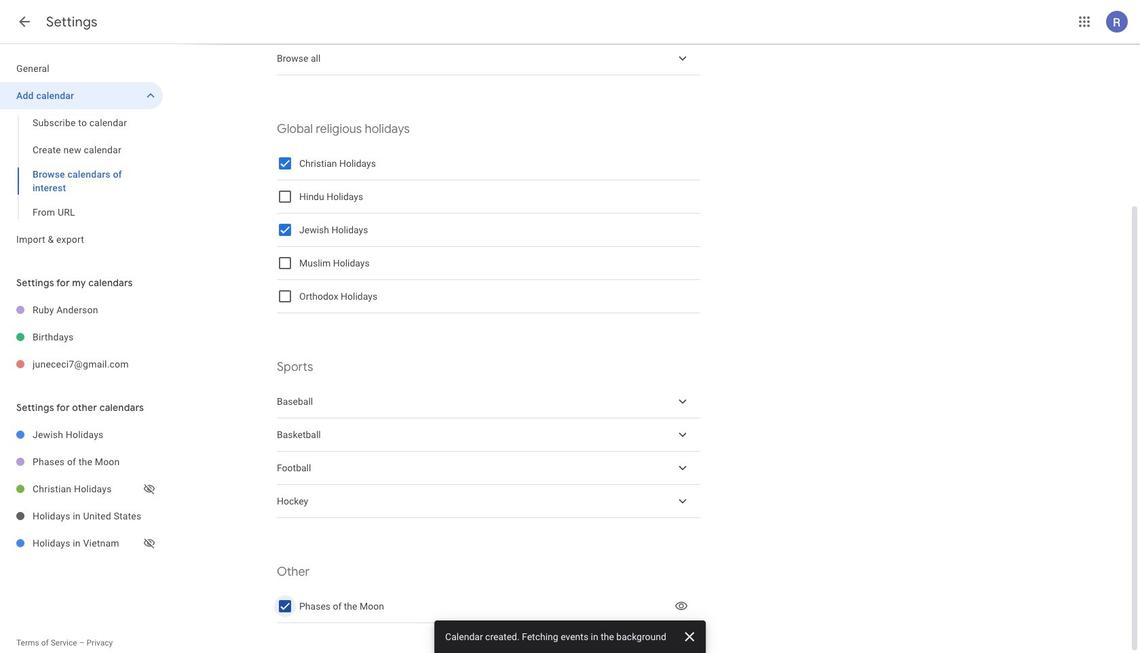 Task type: vqa. For each thing, say whether or not it's contained in the screenshot.
14 on the top of the page
no



Task type: describe. For each thing, give the bounding box(es) containing it.
jewish holidays tree item
[[0, 422, 163, 449]]

1 tree from the top
[[0, 55, 163, 253]]

1 tree item from the top
[[277, 42, 701, 75]]

add calendar tree item
[[0, 82, 163, 109]]

3 tree item from the top
[[277, 419, 701, 452]]

3 tree from the top
[[0, 422, 163, 557]]



Task type: locate. For each thing, give the bounding box(es) containing it.
2 vertical spatial tree
[[0, 422, 163, 557]]

1 vertical spatial tree
[[0, 297, 163, 378]]

2 tree item from the top
[[277, 386, 701, 419]]

christian holidays tree item
[[0, 476, 163, 503]]

2 tree from the top
[[0, 297, 163, 378]]

holidays in united states tree item
[[0, 503, 163, 530]]

phases of the moon tree item
[[0, 449, 163, 476]]

ruby anderson tree item
[[0, 297, 163, 324]]

5 tree item from the top
[[277, 485, 701, 519]]

heading
[[46, 14, 98, 31]]

birthdays tree item
[[0, 324, 163, 351]]

junececi7@gmail.com tree item
[[0, 351, 163, 378]]

group
[[0, 109, 163, 226]]

4 tree item from the top
[[277, 452, 701, 485]]

tree item
[[277, 42, 701, 75], [277, 386, 701, 419], [277, 419, 701, 452], [277, 452, 701, 485], [277, 485, 701, 519]]

holidays in vietnam tree item
[[0, 530, 163, 557]]

0 vertical spatial tree
[[0, 55, 163, 253]]

go back image
[[16, 14, 33, 30]]

tree
[[0, 55, 163, 253], [0, 297, 163, 378], [0, 422, 163, 557]]



